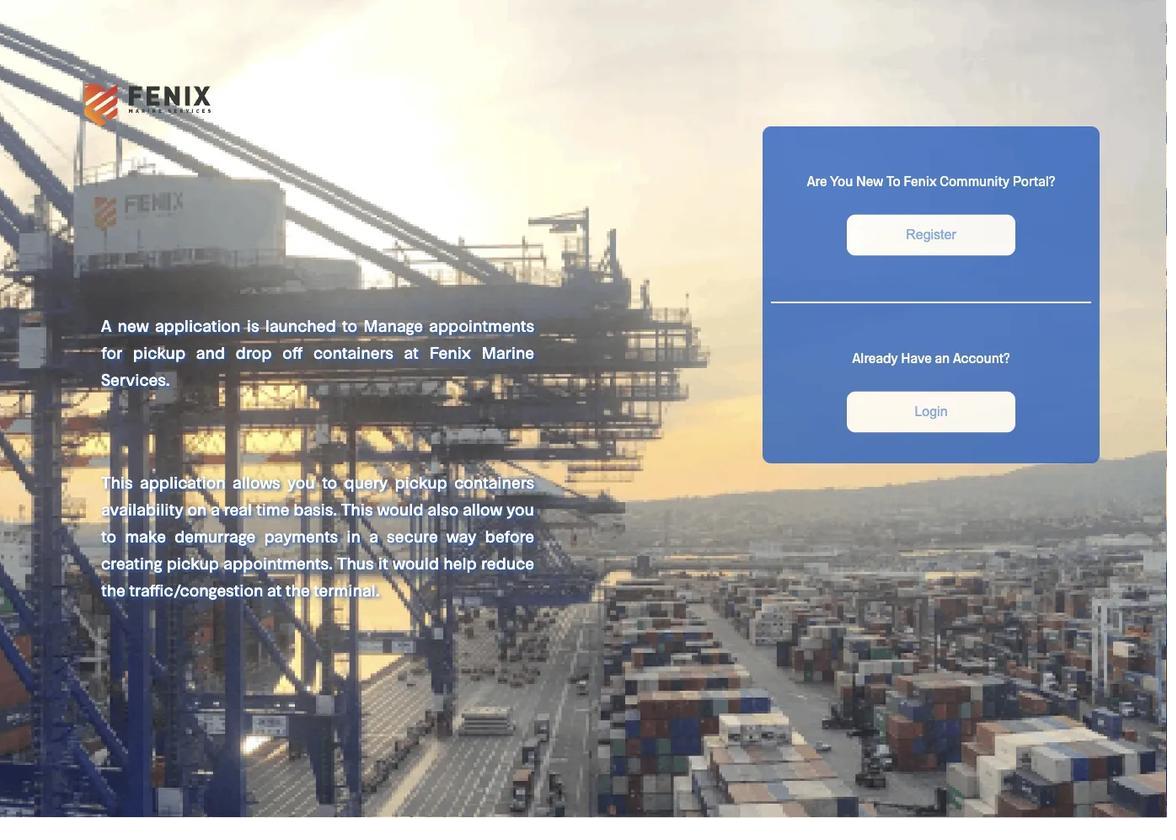Task type: locate. For each thing, give the bounding box(es) containing it.
community
[[940, 172, 1010, 188]]

creating
[[101, 553, 162, 573]]

application up on
[[140, 472, 226, 492]]

login button
[[847, 392, 1015, 432]]

payments
[[264, 526, 338, 546]]

0 horizontal spatial the
[[101, 580, 125, 600]]

would
[[377, 499, 423, 519], [393, 553, 439, 573]]

a
[[101, 315, 111, 335]]

a
[[211, 499, 220, 519], [369, 526, 378, 546]]

the down creating
[[101, 580, 125, 600]]

0 vertical spatial pickup
[[133, 342, 185, 362]]

0 horizontal spatial to
[[101, 526, 116, 546]]

pickup up also
[[395, 472, 447, 492]]

fenix right to
[[904, 172, 937, 188]]

0 vertical spatial at
[[404, 342, 419, 362]]

reduce
[[481, 553, 534, 573]]

for
[[101, 342, 122, 362]]

1 horizontal spatial a
[[369, 526, 378, 546]]

1 vertical spatial fenix
[[429, 342, 471, 362]]

you
[[287, 472, 315, 492], [507, 499, 534, 519]]

0 horizontal spatial containers
[[313, 342, 393, 362]]

this up availability
[[101, 472, 133, 492]]

at down manage
[[404, 342, 419, 362]]

already
[[852, 349, 898, 365]]

0 vertical spatial containers
[[313, 342, 393, 362]]

drop
[[236, 342, 272, 362]]

containers inside this application allows you to query pickup containers availability on a real time basis. this would also allow you to make demurrage payments in a secure way before creating pickup appointments. thus it would help reduce the traffic/congestion at the terminal.
[[454, 472, 534, 492]]

at down appointments.
[[267, 580, 282, 600]]

0 vertical spatial fenix
[[904, 172, 937, 188]]

register button
[[847, 215, 1015, 256]]

launched
[[265, 315, 336, 335]]

1 horizontal spatial containers
[[454, 472, 534, 492]]

0 horizontal spatial a
[[211, 499, 220, 519]]

and
[[196, 342, 225, 362]]

to up creating
[[101, 526, 116, 546]]

you up basis.
[[287, 472, 315, 492]]

application up and
[[155, 315, 241, 335]]

0 horizontal spatial you
[[287, 472, 315, 492]]

2 horizontal spatial to
[[342, 315, 357, 335]]

pickup up traffic/congestion
[[167, 553, 219, 573]]

appointments.
[[224, 553, 333, 573]]

a right in
[[369, 526, 378, 546]]

containers up allow
[[454, 472, 534, 492]]

0 vertical spatial a
[[211, 499, 220, 519]]

application inside this application allows you to query pickup containers availability on a real time basis. this would also allow you to make demurrage payments in a secure way before creating pickup appointments. thus it would help reduce the traffic/congestion at the terminal.
[[140, 472, 226, 492]]

0 vertical spatial to
[[342, 315, 357, 335]]

to inside a new application is launched to manage appointments for pickup and drop off containers at fenix marine services.
[[342, 315, 357, 335]]

this up in
[[341, 499, 373, 519]]

marine
[[482, 342, 534, 362]]

to
[[342, 315, 357, 335], [322, 472, 337, 492], [101, 526, 116, 546]]

an
[[935, 349, 950, 365]]

also
[[428, 499, 459, 519]]

this
[[101, 472, 133, 492], [341, 499, 373, 519]]

you
[[830, 172, 853, 188]]

0 horizontal spatial fenix
[[429, 342, 471, 362]]

0 horizontal spatial this
[[101, 472, 133, 492]]

1 horizontal spatial you
[[507, 499, 534, 519]]

are
[[807, 172, 827, 188]]

allows
[[233, 472, 280, 492]]

manage
[[363, 315, 423, 335]]

0 horizontal spatial at
[[267, 580, 282, 600]]

2 vertical spatial to
[[101, 526, 116, 546]]

1 horizontal spatial the
[[285, 580, 310, 600]]

real
[[224, 499, 252, 519]]

0 vertical spatial this
[[101, 472, 133, 492]]

basis.
[[293, 499, 337, 519]]

a right on
[[211, 499, 220, 519]]

2 the from the left
[[285, 580, 310, 600]]

portal?
[[1013, 172, 1055, 188]]

a new application is launched to manage appointments for pickup and drop off containers at fenix marine services.
[[101, 315, 534, 389]]

query
[[344, 472, 388, 492]]

1 horizontal spatial fenix
[[904, 172, 937, 188]]

make
[[125, 526, 166, 546]]

at inside a new application is launched to manage appointments for pickup and drop off containers at fenix marine services.
[[404, 342, 419, 362]]

1 vertical spatial you
[[507, 499, 534, 519]]

new
[[118, 315, 149, 335]]

allow
[[463, 499, 503, 519]]

the
[[101, 580, 125, 600], [285, 580, 310, 600]]

before
[[485, 526, 534, 546]]

fenix
[[904, 172, 937, 188], [429, 342, 471, 362]]

1 horizontal spatial this
[[341, 499, 373, 519]]

1 vertical spatial containers
[[454, 472, 534, 492]]

login
[[915, 404, 948, 419]]

1 vertical spatial this
[[341, 499, 373, 519]]

containers
[[313, 342, 393, 362], [454, 472, 534, 492]]

1 horizontal spatial at
[[404, 342, 419, 362]]

would up secure
[[377, 499, 423, 519]]

you up before
[[507, 499, 534, 519]]

1 vertical spatial a
[[369, 526, 378, 546]]

1 vertical spatial pickup
[[395, 472, 447, 492]]

0 vertical spatial application
[[155, 315, 241, 335]]

containers down manage
[[313, 342, 393, 362]]

at
[[404, 342, 419, 362], [267, 580, 282, 600]]

pickup up services.
[[133, 342, 185, 362]]

terminal.
[[314, 580, 380, 600]]

1 horizontal spatial to
[[322, 472, 337, 492]]

application
[[155, 315, 241, 335], [140, 472, 226, 492]]

it
[[378, 553, 388, 573]]

to up basis.
[[322, 472, 337, 492]]

1 vertical spatial application
[[140, 472, 226, 492]]

the down appointments.
[[285, 580, 310, 600]]

pickup
[[133, 342, 185, 362], [395, 472, 447, 492], [167, 553, 219, 573]]

fenix down appointments on the left
[[429, 342, 471, 362]]

1 vertical spatial at
[[267, 580, 282, 600]]

would down secure
[[393, 553, 439, 573]]

to left manage
[[342, 315, 357, 335]]

account?
[[953, 349, 1010, 365]]

help
[[443, 553, 477, 573]]

new
[[856, 172, 883, 188]]

1 vertical spatial to
[[322, 472, 337, 492]]



Task type: vqa. For each thing, say whether or not it's contained in the screenshot.
5th cell from the bottom
no



Task type: describe. For each thing, give the bounding box(es) containing it.
at inside this application allows you to query pickup containers availability on a real time basis. this would also allow you to make demurrage payments in a secure way before creating pickup appointments. thus it would help reduce the traffic/congestion at the terminal.
[[267, 580, 282, 600]]

have
[[901, 349, 932, 365]]

are you new to fenix community portal?
[[807, 172, 1055, 188]]

already have an account?
[[852, 349, 1010, 365]]

time
[[256, 499, 289, 519]]

application inside a new application is launched to manage appointments for pickup and drop off containers at fenix marine services.
[[155, 315, 241, 335]]

pickup inside a new application is launched to manage appointments for pickup and drop off containers at fenix marine services.
[[133, 342, 185, 362]]

2 vertical spatial pickup
[[167, 553, 219, 573]]

1 vertical spatial would
[[393, 553, 439, 573]]

traffic/congestion
[[129, 580, 263, 600]]

0 vertical spatial you
[[287, 472, 315, 492]]

thus
[[337, 553, 374, 573]]

availability
[[101, 499, 183, 519]]

demurrage
[[175, 526, 255, 546]]

on
[[187, 499, 207, 519]]

services.
[[101, 369, 170, 389]]

way
[[446, 526, 476, 546]]

1 the from the left
[[101, 580, 125, 600]]

is
[[247, 315, 259, 335]]

register
[[906, 227, 956, 242]]

appointments
[[429, 315, 534, 335]]

to
[[886, 172, 900, 188]]

fenix inside a new application is launched to manage appointments for pickup and drop off containers at fenix marine services.
[[429, 342, 471, 362]]

this application allows you to query pickup containers availability on a real time basis. this would also allow you to make demurrage payments in a secure way before creating pickup appointments. thus it would help reduce the traffic/congestion at the terminal.
[[101, 472, 534, 600]]

in
[[347, 526, 361, 546]]

secure
[[387, 526, 438, 546]]

containers inside a new application is launched to manage appointments for pickup and drop off containers at fenix marine services.
[[313, 342, 393, 362]]

off
[[282, 342, 303, 362]]

0 vertical spatial would
[[377, 499, 423, 519]]



